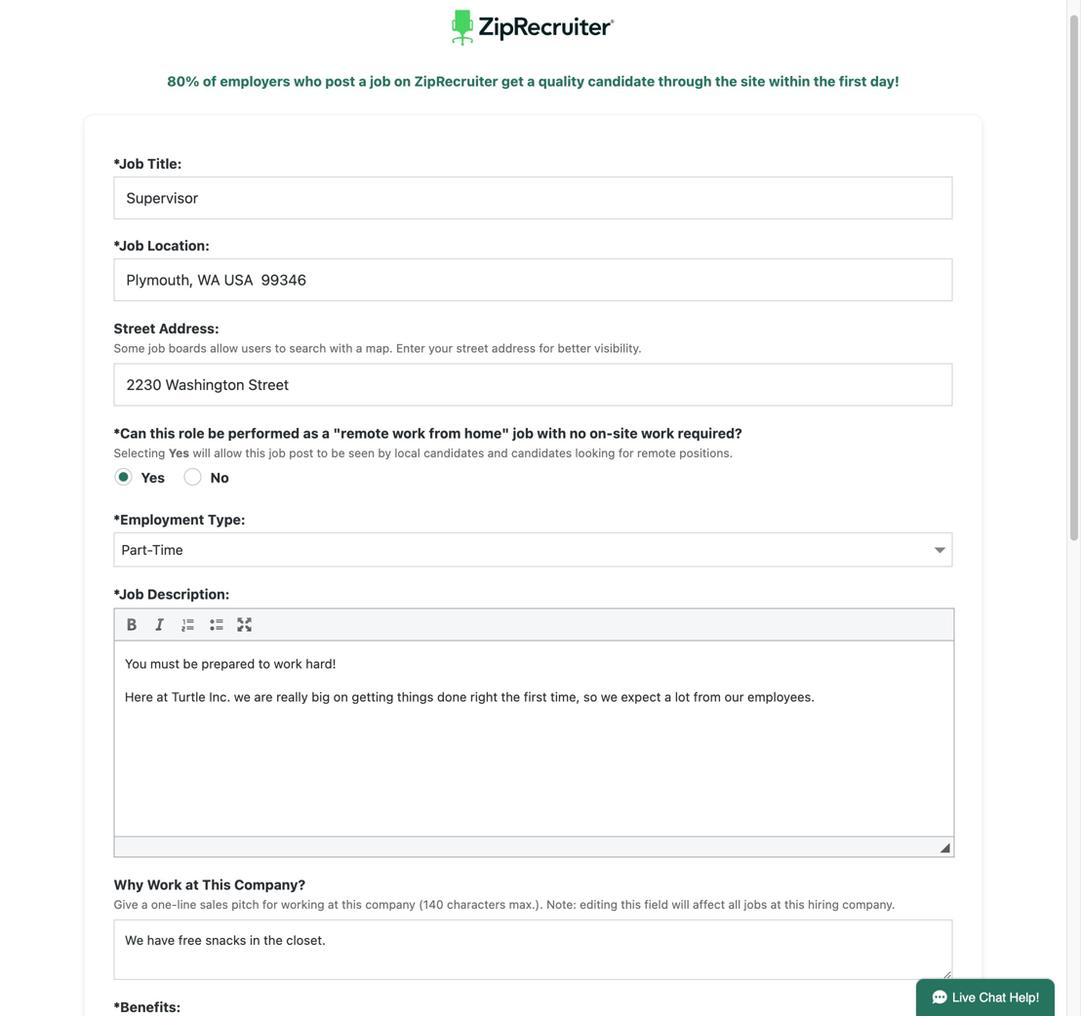 Task type: describe. For each thing, give the bounding box(es) containing it.
day!
[[870, 73, 899, 89]]

boards
[[169, 342, 207, 355]]

sales
[[200, 898, 228, 912]]

map.
[[366, 342, 393, 355]]

1 horizontal spatial post
[[325, 73, 355, 89]]

enter
[[396, 342, 425, 355]]

who
[[294, 73, 322, 89]]

max.).
[[509, 898, 543, 912]]

*employment type:
[[114, 512, 245, 528]]

first
[[839, 73, 867, 89]]

1 candidates from the left
[[424, 447, 484, 460]]

from
[[429, 426, 461, 442]]

a right get
[[527, 73, 535, 89]]

by
[[378, 447, 391, 460]]

address
[[492, 342, 536, 355]]

live
[[952, 991, 976, 1006]]

1 work from the left
[[392, 426, 426, 442]]

*can
[[114, 426, 146, 442]]

ziprecruiter
[[414, 73, 498, 89]]

performed
[[228, 426, 300, 442]]

working
[[281, 898, 324, 912]]

a inside why work at this company? give a one-line sales pitch for working at this company (140 characters max.). note: editing this field will affect all jobs at this hiring company.
[[141, 898, 148, 912]]

*job title:
[[114, 156, 182, 172]]

give
[[114, 898, 138, 912]]

street
[[114, 321, 155, 337]]

*can this role be performed as a "remote work from home" job with no on-site work required? selecting yes will allow this job post to be seen by local candidates and candidates looking for remote positions.
[[114, 426, 742, 460]]

type:
[[208, 512, 245, 528]]

will inside *can this role be performed as a "remote work from home" job with no on-site work required? selecting yes will allow this job post to be seen by local candidates and candidates looking for remote positions.
[[193, 447, 211, 460]]

location:
[[147, 238, 210, 254]]

employers
[[220, 73, 290, 89]]

will inside why work at this company? give a one-line sales pitch for working at this company (140 characters max.). note: editing this field will affect all jobs at this hiring company.
[[672, 898, 690, 912]]

as
[[303, 426, 319, 442]]

80%
[[167, 73, 200, 89]]

this left role on the left top of page
[[150, 426, 175, 442]]

123 Main Street text field
[[114, 364, 953, 406]]

job left on
[[370, 73, 391, 89]]

editing
[[580, 898, 618, 912]]

italic (⌘+i) image
[[152, 617, 167, 633]]

home"
[[464, 426, 509, 442]]

1 the from the left
[[715, 73, 737, 89]]

*benefits:
[[114, 1000, 181, 1016]]

this left field
[[621, 898, 641, 912]]

*job for *job description:
[[114, 586, 144, 603]]

all
[[728, 898, 741, 912]]

on-
[[590, 426, 613, 442]]

line
[[177, 898, 197, 912]]

positions.
[[679, 447, 733, 460]]

characters
[[447, 898, 506, 912]]

within
[[769, 73, 810, 89]]

job right home"
[[513, 426, 534, 442]]

*job location:
[[114, 238, 210, 254]]

for inside street address: some job boards allow users to search with a map. enter your street address for better visibility.
[[539, 342, 554, 355]]

*Job Title: text field
[[114, 177, 953, 220]]

affect
[[693, 898, 725, 912]]

to inside *can this role be performed as a "remote work from home" job with no on-site work required? selecting yes will allow this job post to be seen by local candidates and candidates looking for remote positions.
[[317, 447, 328, 460]]

on
[[394, 73, 411, 89]]

no
[[210, 470, 229, 486]]

maximize image
[[237, 617, 252, 633]]

company.
[[842, 898, 895, 912]]

job down performed
[[269, 447, 286, 460]]

to inside street address: some job boards allow users to search with a map. enter your street address for better visibility.
[[275, 342, 286, 355]]

street
[[456, 342, 488, 355]]

*employment
[[114, 512, 204, 528]]

field
[[644, 898, 668, 912]]

no
[[570, 426, 586, 442]]



Task type: locate. For each thing, give the bounding box(es) containing it.
1 vertical spatial *job
[[114, 238, 144, 254]]

required?
[[678, 426, 742, 442]]

0 horizontal spatial the
[[715, 73, 737, 89]]

insert/remove bulleted list image
[[208, 617, 224, 633]]

chat
[[979, 991, 1006, 1006]]

job
[[370, 73, 391, 89], [148, 342, 165, 355], [513, 426, 534, 442], [269, 447, 286, 460]]

this
[[202, 877, 231, 893]]

a left map.
[[356, 342, 362, 355]]

2 *job from the top
[[114, 238, 144, 254]]

1 horizontal spatial be
[[331, 447, 345, 460]]

this down performed
[[245, 447, 265, 460]]

1 vertical spatial post
[[289, 447, 313, 460]]

candidates down the no
[[511, 447, 572, 460]]

0 horizontal spatial for
[[262, 898, 278, 912]]

0 horizontal spatial site
[[613, 426, 638, 442]]

2 candidates from the left
[[511, 447, 572, 460]]

0 horizontal spatial yes
[[141, 470, 165, 486]]

and
[[488, 447, 508, 460]]

yes down role on the left top of page
[[169, 447, 189, 460]]

0 vertical spatial with
[[330, 342, 353, 355]]

1 horizontal spatial to
[[317, 447, 328, 460]]

1 vertical spatial will
[[672, 898, 690, 912]]

for down company?
[[262, 898, 278, 912]]

0 vertical spatial for
[[539, 342, 554, 355]]

yes inside *can this role be performed as a "remote work from home" job with no on-site work required? selecting yes will allow this job post to be seen by local candidates and candidates looking for remote positions.
[[169, 447, 189, 460]]

quality
[[538, 73, 585, 89]]

0 vertical spatial will
[[193, 447, 211, 460]]

to right 'users'
[[275, 342, 286, 355]]

*Job Location: text field
[[114, 259, 953, 302]]

*job for *job location:
[[114, 238, 144, 254]]

2 the from the left
[[814, 73, 836, 89]]

work up 'local'
[[392, 426, 426, 442]]

be
[[208, 426, 225, 442], [331, 447, 345, 460]]

allow
[[210, 342, 238, 355], [214, 447, 242, 460]]

the
[[715, 73, 737, 89], [814, 73, 836, 89]]

0 horizontal spatial candidates
[[424, 447, 484, 460]]

*job left location:
[[114, 238, 144, 254]]

Awesome CEO, great benefits, and lots of room for growth! text field
[[114, 920, 953, 981]]

post
[[325, 73, 355, 89], [289, 447, 313, 460]]

1 horizontal spatial candidates
[[511, 447, 572, 460]]

help!
[[1010, 991, 1039, 1006]]

0 horizontal spatial at
[[185, 877, 199, 893]]

work up remote
[[641, 426, 674, 442]]

this left company
[[342, 898, 362, 912]]

allow inside street address: some job boards allow users to search with a map. enter your street address for better visibility.
[[210, 342, 238, 355]]

street address: some job boards allow users to search with a map. enter your street address for better visibility.
[[114, 321, 642, 355]]

0 vertical spatial post
[[325, 73, 355, 89]]

at right working
[[328, 898, 339, 912]]

will
[[193, 447, 211, 460], [672, 898, 690, 912]]

site inside *can this role be performed as a "remote work from home" job with no on-site work required? selecting yes will allow this job post to be seen by local candidates and candidates looking for remote positions.
[[613, 426, 638, 442]]

1 vertical spatial for
[[619, 447, 634, 460]]

a right give
[[141, 898, 148, 912]]

site
[[741, 73, 765, 89], [613, 426, 638, 442]]

company
[[365, 898, 415, 912]]

with left the no
[[537, 426, 566, 442]]

"remote
[[333, 426, 389, 442]]

0 horizontal spatial post
[[289, 447, 313, 460]]

with right search
[[330, 342, 353, 355]]

candidates down from
[[424, 447, 484, 460]]

visibility.
[[594, 342, 642, 355]]

3 *job from the top
[[114, 586, 144, 603]]

of
[[203, 73, 217, 89]]

be left seen
[[331, 447, 345, 460]]

will right field
[[672, 898, 690, 912]]

0 horizontal spatial work
[[392, 426, 426, 442]]

work
[[392, 426, 426, 442], [641, 426, 674, 442]]

yes
[[169, 447, 189, 460], [141, 470, 165, 486]]

live chat help! button
[[916, 980, 1055, 1017]]

selecting
[[114, 447, 165, 460]]

*job for *job title:
[[114, 156, 144, 172]]

2 vertical spatial for
[[262, 898, 278, 912]]

site up looking
[[613, 426, 638, 442]]

for inside why work at this company? give a one-line sales pitch for working at this company (140 characters max.). note: editing this field will affect all jobs at this hiring company.
[[262, 898, 278, 912]]

(140
[[419, 898, 444, 912]]

with inside *can this role be performed as a "remote work from home" job with no on-site work required? selecting yes will allow this job post to be seen by local candidates and candidates looking for remote positions.
[[537, 426, 566, 442]]

the right through
[[715, 73, 737, 89]]

this left hiring
[[784, 898, 805, 912]]

a inside street address: some job boards allow users to search with a map. enter your street address for better visibility.
[[356, 342, 362, 355]]

candidates
[[424, 447, 484, 460], [511, 447, 572, 460]]

0 vertical spatial allow
[[210, 342, 238, 355]]

a left on
[[359, 73, 367, 89]]

note:
[[546, 898, 576, 912]]

1 horizontal spatial the
[[814, 73, 836, 89]]

0 vertical spatial be
[[208, 426, 225, 442]]

for inside *can this role be performed as a "remote work from home" job with no on-site work required? selecting yes will allow this job post to be seen by local candidates and candidates looking for remote positions.
[[619, 447, 634, 460]]

1 vertical spatial site
[[613, 426, 638, 442]]

the left 'first'
[[814, 73, 836, 89]]

post right who
[[325, 73, 355, 89]]

jobs
[[744, 898, 767, 912]]

address:
[[159, 321, 219, 337]]

0 horizontal spatial to
[[275, 342, 286, 355]]

work
[[147, 877, 182, 893]]

looking
[[575, 447, 615, 460]]

job right some
[[148, 342, 165, 355]]

company?
[[234, 877, 305, 893]]

a
[[359, 73, 367, 89], [527, 73, 535, 89], [356, 342, 362, 355], [322, 426, 330, 442], [141, 898, 148, 912]]

some
[[114, 342, 145, 355]]

pitch
[[231, 898, 259, 912]]

ziprecruiter image
[[452, 8, 614, 47]]

2 horizontal spatial for
[[619, 447, 634, 460]]

yes down selecting
[[141, 470, 165, 486]]

1 horizontal spatial work
[[641, 426, 674, 442]]

site left within
[[741, 73, 765, 89]]

through
[[658, 73, 712, 89]]

1 vertical spatial be
[[331, 447, 345, 460]]

get
[[502, 73, 524, 89]]

2 work from the left
[[641, 426, 674, 442]]

post inside *can this role be performed as a "remote work from home" job with no on-site work required? selecting yes will allow this job post to be seen by local candidates and candidates looking for remote positions.
[[289, 447, 313, 460]]

will down role on the left top of page
[[193, 447, 211, 460]]

1 horizontal spatial at
[[328, 898, 339, 912]]

*job description:
[[114, 586, 230, 603]]

1 horizontal spatial will
[[672, 898, 690, 912]]

a right the as
[[322, 426, 330, 442]]

better
[[558, 342, 591, 355]]

this
[[150, 426, 175, 442], [245, 447, 265, 460], [342, 898, 362, 912], [621, 898, 641, 912], [784, 898, 805, 912]]

for left remote
[[619, 447, 634, 460]]

be right role on the left top of page
[[208, 426, 225, 442]]

allow left 'users'
[[210, 342, 238, 355]]

*job left title:
[[114, 156, 144, 172]]

with inside street address: some job boards allow users to search with a map. enter your street address for better visibility.
[[330, 342, 353, 355]]

bold (⌘+b) image
[[123, 617, 139, 633]]

for
[[539, 342, 554, 355], [619, 447, 634, 460], [262, 898, 278, 912]]

0 vertical spatial yes
[[169, 447, 189, 460]]

1 horizontal spatial site
[[741, 73, 765, 89]]

your
[[429, 342, 453, 355]]

description:
[[147, 586, 230, 603]]

0 horizontal spatial be
[[208, 426, 225, 442]]

group
[[118, 612, 265, 641]]

users
[[241, 342, 272, 355]]

to down the as
[[317, 447, 328, 460]]

0 horizontal spatial will
[[193, 447, 211, 460]]

80% of employers who post a job on ziprecruiter get a quality candidate through the site within the first day!
[[167, 73, 899, 89]]

site for the
[[741, 73, 765, 89]]

at up line at the left of page
[[185, 877, 199, 893]]

0 vertical spatial site
[[741, 73, 765, 89]]

post down the as
[[289, 447, 313, 460]]

1 horizontal spatial with
[[537, 426, 566, 442]]

candidate
[[588, 73, 655, 89]]

1 vertical spatial yes
[[141, 470, 165, 486]]

0 horizontal spatial with
[[330, 342, 353, 355]]

a inside *can this role be performed as a "remote work from home" job with no on-site work required? selecting yes will allow this job post to be seen by local candidates and candidates looking for remote positions.
[[322, 426, 330, 442]]

for left the better in the top right of the page
[[539, 342, 554, 355]]

why work at this company? give a one-line sales pitch for working at this company (140 characters max.). note: editing this field will affect all jobs at this hiring company.
[[114, 877, 895, 912]]

1 vertical spatial allow
[[214, 447, 242, 460]]

insert/remove numbered list image
[[180, 617, 196, 633]]

1 horizontal spatial yes
[[169, 447, 189, 460]]

local
[[395, 447, 420, 460]]

remote
[[637, 447, 676, 460]]

1 *job from the top
[[114, 156, 144, 172]]

live chat help!
[[952, 991, 1039, 1006]]

at right jobs
[[770, 898, 781, 912]]

role
[[179, 426, 204, 442]]

search
[[289, 342, 326, 355]]

*job
[[114, 156, 144, 172], [114, 238, 144, 254], [114, 586, 144, 603]]

hiring
[[808, 898, 839, 912]]

1 horizontal spatial for
[[539, 342, 554, 355]]

with
[[330, 342, 353, 355], [537, 426, 566, 442]]

why
[[114, 877, 144, 893]]

1 vertical spatial to
[[317, 447, 328, 460]]

2 vertical spatial *job
[[114, 586, 144, 603]]

allow up 'no'
[[214, 447, 242, 460]]

1 vertical spatial with
[[537, 426, 566, 442]]

0 vertical spatial to
[[275, 342, 286, 355]]

allow inside *can this role be performed as a "remote work from home" job with no on-site work required? selecting yes will allow this job post to be seen by local candidates and candidates looking for remote positions.
[[214, 447, 242, 460]]

one-
[[151, 898, 177, 912]]

seen
[[348, 447, 375, 460]]

0 vertical spatial *job
[[114, 156, 144, 172]]

site for on-
[[613, 426, 638, 442]]

2 horizontal spatial at
[[770, 898, 781, 912]]

*job up bold (⌘+b) image at left
[[114, 586, 144, 603]]

at
[[185, 877, 199, 893], [328, 898, 339, 912], [770, 898, 781, 912]]

title:
[[147, 156, 182, 172]]

job inside street address: some job boards allow users to search with a map. enter your street address for better visibility.
[[148, 342, 165, 355]]



Task type: vqa. For each thing, say whether or not it's contained in the screenshot.
middle *JOB
yes



